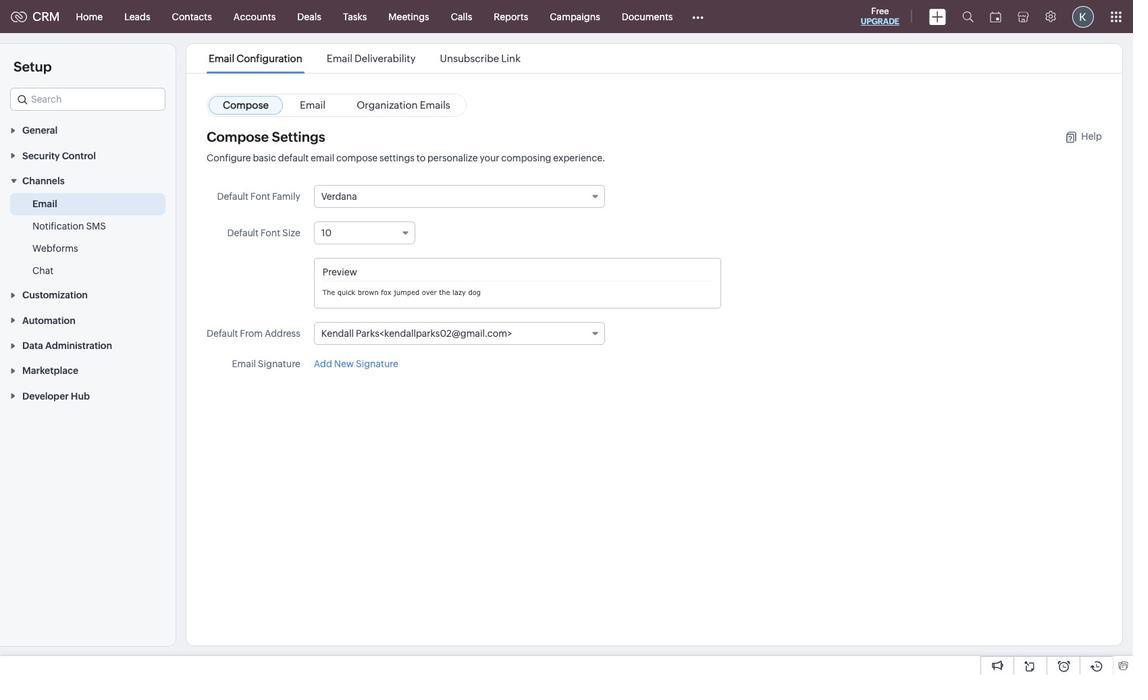 Task type: locate. For each thing, give the bounding box(es) containing it.
email up settings
[[300, 99, 326, 111]]

default from address
[[207, 328, 301, 339]]

configuration
[[237, 53, 302, 64]]

email configuration link
[[207, 53, 305, 64]]

2 vertical spatial default
[[207, 328, 238, 339]]

free upgrade
[[861, 6, 900, 26]]

default
[[217, 191, 249, 202], [227, 228, 259, 238], [207, 328, 238, 339]]

default left from
[[207, 328, 238, 339]]

configure
[[207, 153, 251, 163]]

deals
[[297, 11, 322, 22]]

family
[[272, 191, 301, 202]]

0 vertical spatial font
[[250, 191, 270, 202]]

contacts link
[[161, 0, 223, 33]]

font for family
[[250, 191, 270, 202]]

compose
[[223, 99, 269, 111], [207, 129, 269, 145]]

documents
[[622, 11, 673, 22]]

logo image
[[11, 11, 27, 22]]

kendall
[[321, 328, 354, 339]]

new
[[334, 359, 354, 370]]

0 vertical spatial default
[[217, 191, 249, 202]]

data administration button
[[0, 333, 176, 358]]

email link
[[286, 96, 340, 115], [32, 197, 57, 211]]

organization emails
[[357, 99, 451, 111]]

your
[[480, 153, 500, 163]]

signature down address
[[258, 359, 301, 370]]

font left family
[[250, 191, 270, 202]]

10
[[321, 228, 332, 238]]

1 horizontal spatial signature
[[356, 359, 399, 370]]

administration
[[45, 341, 112, 351]]

0 vertical spatial email link
[[286, 96, 340, 115]]

webforms link
[[32, 242, 78, 255]]

1 vertical spatial compose
[[207, 129, 269, 145]]

chat
[[32, 266, 53, 276]]

email for email signature
[[232, 359, 256, 370]]

channels region
[[0, 193, 176, 282]]

2 signature from the left
[[356, 359, 399, 370]]

default down configure
[[217, 191, 249, 202]]

1 vertical spatial default
[[227, 228, 259, 238]]

default down the default font family
[[227, 228, 259, 238]]

email link down channels
[[32, 197, 57, 211]]

general
[[22, 125, 58, 136]]

customization button
[[0, 282, 176, 308]]

customization
[[22, 290, 88, 301]]

0 vertical spatial compose
[[223, 99, 269, 111]]

None field
[[10, 88, 166, 111]]

kendall parks<kendallparks02@gmail.com>
[[321, 328, 512, 339]]

list containing email configuration
[[197, 44, 533, 73]]

compose
[[336, 153, 378, 163]]

email for topmost the 'email' link
[[300, 99, 326, 111]]

compose up configure
[[207, 129, 269, 145]]

compose settings
[[207, 129, 325, 145]]

email inside channels region
[[32, 199, 57, 209]]

1 vertical spatial font
[[261, 228, 280, 238]]

create menu element
[[921, 0, 955, 33]]

personalize
[[428, 153, 478, 163]]

font left size
[[261, 228, 280, 238]]

sms
[[86, 221, 106, 232]]

organization emails link
[[343, 96, 465, 115]]

dog
[[468, 288, 481, 297]]

developer hub button
[[0, 383, 176, 409]]

notification sms
[[32, 221, 106, 232]]

profile image
[[1073, 6, 1094, 27]]

email down channels
[[32, 199, 57, 209]]

0 horizontal spatial signature
[[258, 359, 301, 370]]

contacts
[[172, 11, 212, 22]]

Search text field
[[11, 88, 165, 110]]

1 vertical spatial email link
[[32, 197, 57, 211]]

email deliverability link
[[325, 53, 418, 64]]

channels
[[22, 176, 65, 186]]

data
[[22, 341, 43, 351]]

emails
[[420, 99, 451, 111]]

the
[[439, 288, 450, 297]]

to
[[417, 153, 426, 163]]

email down from
[[232, 359, 256, 370]]

preview
[[323, 267, 357, 278]]

email down tasks link
[[327, 53, 353, 64]]

security
[[22, 150, 60, 161]]

1 signature from the left
[[258, 359, 301, 370]]

jumped
[[394, 288, 420, 297]]

home
[[76, 11, 103, 22]]

settings
[[380, 153, 415, 163]]

setup
[[14, 59, 52, 74]]

email left configuration
[[209, 53, 235, 64]]

signature right new
[[356, 359, 399, 370]]

list
[[197, 44, 533, 73]]

0 horizontal spatial email link
[[32, 197, 57, 211]]

search image
[[963, 11, 974, 22]]

free
[[872, 6, 889, 16]]

help
[[1082, 131, 1102, 142]]

campaigns link
[[539, 0, 611, 33]]

home link
[[65, 0, 114, 33]]

1 horizontal spatial email link
[[286, 96, 340, 115]]

calls link
[[440, 0, 483, 33]]

the quick brown fox jumped over the lazy dog
[[323, 288, 481, 297]]

automation button
[[0, 308, 176, 333]]

email signature
[[232, 359, 301, 370]]

email link up settings
[[286, 96, 340, 115]]

create menu image
[[930, 8, 946, 25]]

hub
[[71, 391, 90, 402]]

leads
[[124, 11, 150, 22]]

compose up the 'compose settings'
[[223, 99, 269, 111]]



Task type: vqa. For each thing, say whether or not it's contained in the screenshot.
by
no



Task type: describe. For each thing, give the bounding box(es) containing it.
the
[[323, 288, 335, 297]]

deliverability
[[355, 53, 416, 64]]

basic
[[253, 153, 276, 163]]

leads link
[[114, 0, 161, 33]]

Kendall Parks<kendallparks02@gmail.com> field
[[314, 322, 605, 345]]

campaigns
[[550, 11, 600, 22]]

compose for compose
[[223, 99, 269, 111]]

developer
[[22, 391, 69, 402]]

verdana
[[321, 191, 357, 202]]

email for email configuration
[[209, 53, 235, 64]]

link
[[501, 53, 521, 64]]

default font family
[[217, 191, 301, 202]]

developer hub
[[22, 391, 90, 402]]

experience.
[[553, 153, 606, 163]]

over
[[422, 288, 437, 297]]

10 field
[[314, 222, 415, 245]]

lazy
[[453, 288, 466, 297]]

automation
[[22, 315, 75, 326]]

compose link
[[209, 96, 283, 115]]

default for default from address
[[207, 328, 238, 339]]

profile element
[[1065, 0, 1102, 33]]

add
[[314, 359, 332, 370]]

email for email deliverability
[[327, 53, 353, 64]]

webforms
[[32, 243, 78, 254]]

unsubscribe
[[440, 53, 499, 64]]

notification
[[32, 221, 84, 232]]

address
[[265, 328, 301, 339]]

reports
[[494, 11, 528, 22]]

organization
[[357, 99, 418, 111]]

upgrade
[[861, 17, 900, 26]]

unsubscribe link link
[[438, 53, 523, 64]]

security control
[[22, 150, 96, 161]]

from
[[240, 328, 263, 339]]

accounts link
[[223, 0, 287, 33]]

search element
[[955, 0, 982, 33]]

tasks link
[[332, 0, 378, 33]]

add new signature
[[314, 359, 399, 370]]

size
[[282, 228, 301, 238]]

documents link
[[611, 0, 684, 33]]

crm link
[[11, 9, 60, 24]]

brown
[[358, 288, 379, 297]]

calendar image
[[990, 11, 1002, 22]]

security control button
[[0, 143, 176, 168]]

crm
[[32, 9, 60, 24]]

meetings link
[[378, 0, 440, 33]]

meetings
[[389, 11, 429, 22]]

font for size
[[261, 228, 280, 238]]

tasks
[[343, 11, 367, 22]]

default for default font size
[[227, 228, 259, 238]]

default font size
[[227, 228, 301, 238]]

general button
[[0, 118, 176, 143]]

default for default font family
[[217, 191, 249, 202]]

control
[[62, 150, 96, 161]]

quick
[[338, 288, 356, 297]]

Other Modules field
[[684, 6, 713, 27]]

data administration
[[22, 341, 112, 351]]

accounts
[[234, 11, 276, 22]]

deals link
[[287, 0, 332, 33]]

composing
[[501, 153, 552, 163]]

unsubscribe link
[[440, 53, 521, 64]]

email deliverability
[[327, 53, 416, 64]]

email
[[311, 153, 335, 163]]

chat link
[[32, 264, 53, 278]]

settings
[[272, 129, 325, 145]]

reports link
[[483, 0, 539, 33]]

channels button
[[0, 168, 176, 193]]

configure basic default email compose settings to personalize your composing experience.
[[207, 153, 606, 163]]

notification sms link
[[32, 220, 106, 233]]

Verdana field
[[314, 185, 605, 208]]

email configuration
[[209, 53, 302, 64]]

marketplace
[[22, 366, 78, 377]]

compose for compose settings
[[207, 129, 269, 145]]

marketplace button
[[0, 358, 176, 383]]

default
[[278, 153, 309, 163]]



